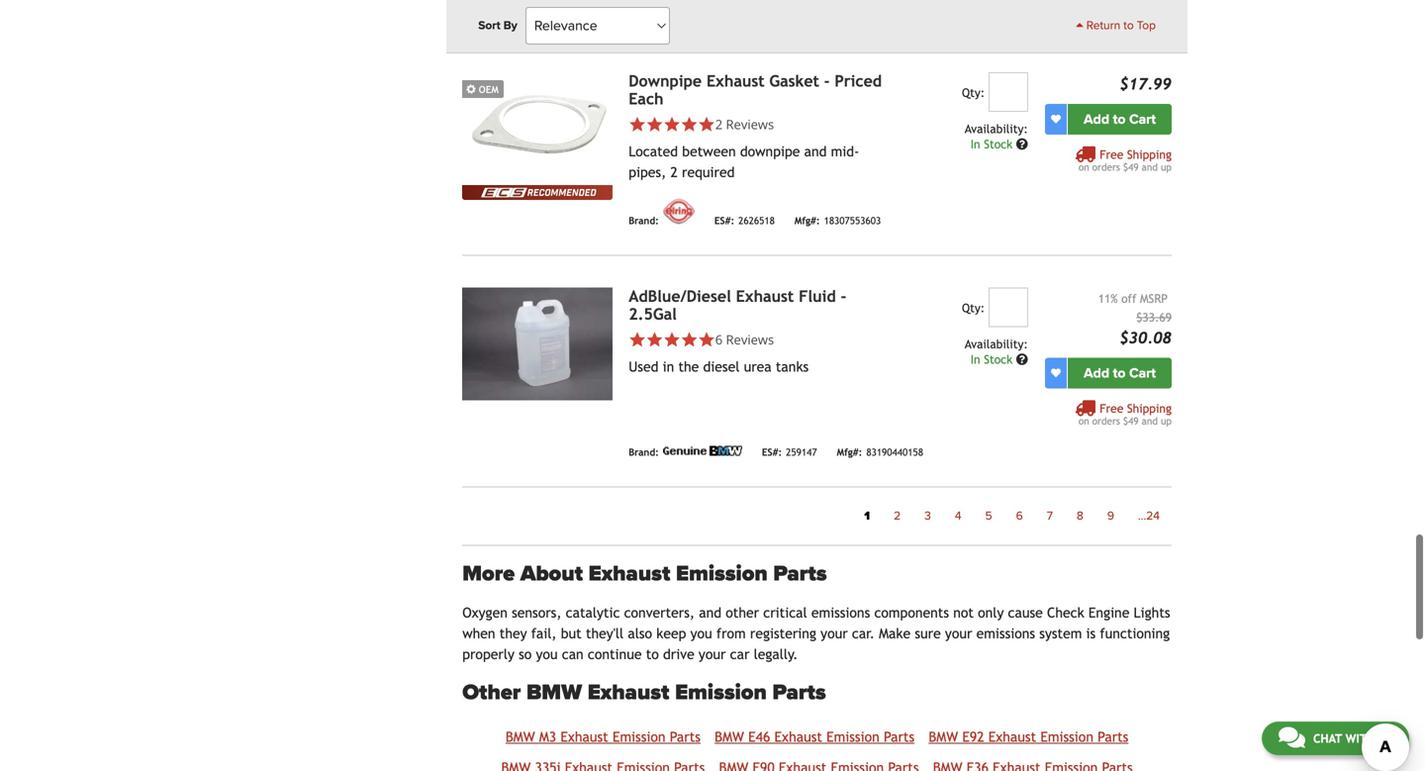 Task type: describe. For each thing, give the bounding box(es) containing it.
tanks
[[776, 359, 809, 374]]

used
[[629, 359, 659, 374]]

adblue/diesel exhaust fluid - 2.5gal
[[629, 287, 847, 323]]

functioning
[[1100, 626, 1170, 642]]

not
[[954, 605, 974, 621]]

critical
[[764, 605, 807, 621]]

sort by
[[478, 18, 518, 33]]

…24 link
[[1127, 503, 1172, 529]]

bmw e92 exhaust emission parts link
[[929, 729, 1129, 745]]

urea
[[744, 359, 772, 374]]

sensors,
[[512, 605, 562, 621]]

in for adblue/diesel exhaust fluid - 2.5gal
[[971, 352, 981, 366]]

on for downpipe exhaust gasket - priced each
[[1079, 161, 1090, 173]]

star image up the
[[681, 331, 698, 348]]

converters,
[[624, 605, 695, 621]]

reviews for downpipe
[[726, 115, 774, 133]]

off
[[1122, 291, 1137, 305]]

4 link
[[943, 503, 974, 529]]

11%
[[1099, 291, 1118, 305]]

about
[[521, 561, 583, 587]]

emission for bmw e46 exhaust emission parts
[[827, 729, 880, 745]]

es#: 259147
[[762, 446, 817, 458]]

11% off msrp $33.69 $30.08
[[1099, 291, 1172, 347]]

pipes,
[[629, 164, 666, 180]]

bmw m3 exhaust emission parts link
[[506, 729, 701, 745]]

downpipe exhaust gasket - priced each
[[629, 72, 882, 108]]

8 link
[[1065, 503, 1096, 529]]

top
[[1137, 18, 1156, 33]]

1 vertical spatial you
[[536, 646, 558, 662]]

1 horizontal spatial you
[[691, 626, 712, 642]]

shipping for downpipe exhaust gasket - priced each
[[1127, 147, 1172, 161]]

sure
[[915, 626, 941, 642]]

so
[[519, 646, 532, 662]]

e46
[[749, 729, 771, 745]]

fail,
[[531, 626, 557, 642]]

exhaust inside downpipe exhaust gasket - priced each
[[707, 72, 765, 90]]

drive
[[663, 646, 695, 662]]

to down $17.99
[[1113, 111, 1126, 127]]

return to top link
[[1076, 17, 1156, 35]]

located
[[629, 143, 678, 159]]

in stock for adblue/diesel exhaust fluid - 2.5gal
[[971, 352, 1016, 366]]

3 link
[[913, 503, 943, 529]]

exhaust for bmw e46 exhaust emission parts
[[775, 729, 823, 745]]

make
[[879, 626, 911, 642]]

question circle image for downpipe exhaust gasket - priced each
[[1016, 138, 1028, 150]]

catalytic
[[566, 605, 620, 621]]

parts for other bmw exhaust emission parts
[[773, 680, 826, 706]]

stock for downpipe exhaust gasket - priced each
[[984, 137, 1013, 151]]

star image down each
[[629, 116, 646, 133]]

1 genuine bmw - corporate logo image from the top
[[663, 0, 742, 9]]

bmw e46 exhaust emission parts link
[[715, 729, 915, 745]]

- for fluid
[[841, 287, 847, 305]]

emission for bmw m3 exhaust emission parts
[[613, 729, 666, 745]]

mfg#: for downpipe exhaust gasket - priced each
[[795, 215, 820, 226]]

orders for downpipe exhaust gasket - priced each
[[1093, 161, 1121, 173]]

bmw for bmw e92 exhaust emission parts
[[929, 729, 958, 745]]

availability: for adblue/diesel exhaust fluid - 2.5gal
[[965, 337, 1028, 351]]

9 link
[[1096, 503, 1127, 529]]

engine
[[1089, 605, 1130, 621]]

add to cart button for adblue/diesel exhaust fluid - 2.5gal
[[1068, 358, 1172, 388]]

e92
[[963, 729, 985, 745]]

they'll
[[586, 626, 624, 642]]

diesel
[[703, 359, 740, 374]]

$17.99
[[1120, 75, 1172, 93]]

sort
[[478, 18, 501, 33]]

2 for 2 link
[[894, 509, 901, 523]]

2 for 2 reviews
[[715, 115, 723, 133]]

also
[[628, 626, 652, 642]]

1 horizontal spatial your
[[821, 626, 848, 642]]

components
[[875, 605, 949, 621]]

free shipping on orders $49 and up for adblue/diesel exhaust fluid - 2.5gal
[[1079, 401, 1172, 426]]

1 6 reviews link from the left
[[629, 330, 885, 348]]

keep
[[657, 626, 686, 642]]

es#: for downpipe
[[715, 215, 735, 226]]

bmw e46 exhaust emission parts
[[715, 729, 915, 745]]

6 reviews
[[715, 330, 774, 348]]

exhaust for more about exhaust emission parts
[[589, 561, 671, 587]]

add to cart for adblue/diesel exhaust fluid - 2.5gal
[[1084, 365, 1156, 381]]

car
[[730, 646, 750, 662]]

qty: for downpipe exhaust gasket - priced each
[[962, 85, 985, 99]]

2.5gal
[[629, 305, 677, 323]]

when
[[462, 626, 496, 642]]

ecs tuning recommends this product. image
[[462, 185, 613, 200]]

free shipping on orders $49 and up for downpipe exhaust gasket - priced each
[[1079, 147, 1172, 173]]

add to wish list image for adblue/diesel exhaust fluid - 2.5gal
[[1051, 368, 1061, 378]]

…24
[[1138, 509, 1160, 523]]

1 link
[[853, 503, 882, 529]]

chat
[[1314, 732, 1342, 745]]

lights
[[1134, 605, 1171, 621]]

free for adblue/diesel exhaust fluid - 2.5gal
[[1100, 401, 1124, 415]]

1 2 reviews link from the left
[[629, 115, 885, 133]]

between
[[682, 143, 736, 159]]

6 link
[[1004, 503, 1035, 529]]

up for adblue/diesel exhaust fluid - 2.5gal
[[1161, 415, 1172, 426]]

orders for adblue/diesel exhaust fluid - 2.5gal
[[1093, 415, 1121, 426]]

5 link
[[974, 503, 1004, 529]]

paginated product list navigation navigation
[[462, 503, 1172, 529]]

downpipe exhaust gasket - priced each link
[[629, 72, 882, 108]]

chat with us
[[1314, 732, 1393, 745]]

car.
[[852, 626, 875, 642]]

0 horizontal spatial your
[[699, 646, 726, 662]]

$49 for adblue/diesel exhaust fluid - 2.5gal
[[1123, 415, 1139, 426]]

priced
[[835, 72, 882, 90]]

required
[[682, 164, 735, 180]]

qty: for adblue/diesel exhaust fluid - 2.5gal
[[962, 301, 985, 315]]

return to top
[[1084, 18, 1156, 33]]

system
[[1040, 626, 1082, 642]]

each
[[629, 89, 664, 108]]

emission for more about exhaust emission parts
[[676, 561, 768, 587]]

2 link
[[882, 503, 913, 529]]

with
[[1346, 732, 1375, 745]]

msrp
[[1140, 291, 1168, 305]]

parts for bmw m3 exhaust emission parts
[[670, 729, 701, 745]]

mfg#: 18307553603
[[795, 215, 881, 226]]

parts for more about exhaust emission parts
[[773, 561, 827, 587]]

mid-
[[831, 143, 859, 159]]

bmw for bmw m3 exhaust emission parts
[[506, 729, 535, 745]]

up for downpipe exhaust gasket - priced each
[[1161, 161, 1172, 173]]

star image up in
[[663, 331, 681, 348]]

us
[[1379, 732, 1393, 745]]

can
[[562, 646, 584, 662]]

registering
[[750, 626, 817, 642]]

free for downpipe exhaust gasket - priced each
[[1100, 147, 1124, 161]]

es#: 2626518
[[715, 215, 775, 226]]

continue
[[588, 646, 642, 662]]



Task type: vqa. For each thing, say whether or not it's contained in the screenshot.
the topmost white icon
no



Task type: locate. For each thing, give the bounding box(es) containing it.
0 vertical spatial add to wish list image
[[1051, 114, 1061, 124]]

adblue/diesel
[[629, 287, 731, 305]]

0 horizontal spatial mfg#:
[[795, 215, 820, 226]]

- for gasket
[[824, 72, 830, 90]]

add to cart button for downpipe exhaust gasket - priced each
[[1068, 104, 1172, 134]]

brand: for adblue/diesel exhaust fluid - 2.5gal
[[629, 446, 659, 458]]

0 vertical spatial you
[[691, 626, 712, 642]]

exhaust for other bmw exhaust emission parts
[[588, 680, 670, 706]]

0 vertical spatial mfg#:
[[795, 215, 820, 226]]

other bmw exhaust emission parts
[[462, 680, 826, 706]]

0 vertical spatial shipping
[[1127, 147, 1172, 161]]

5
[[986, 509, 993, 523]]

1 vertical spatial add
[[1084, 365, 1110, 381]]

1 add to cart from the top
[[1084, 111, 1156, 127]]

exhaust for bmw e92 exhaust emission parts
[[989, 729, 1037, 745]]

1 vertical spatial question circle image
[[1016, 353, 1028, 365]]

$49 down '$30.08'
[[1123, 415, 1139, 426]]

1 add to cart button from the top
[[1068, 104, 1172, 134]]

free
[[1100, 147, 1124, 161], [1100, 401, 1124, 415]]

1 add from the top
[[1084, 111, 1110, 127]]

2 horizontal spatial your
[[945, 626, 973, 642]]

brand: down used
[[629, 446, 659, 458]]

6 for 6 reviews
[[715, 330, 723, 348]]

0 vertical spatial cart
[[1129, 111, 1156, 127]]

1 horizontal spatial -
[[841, 287, 847, 305]]

$30.08
[[1120, 328, 1172, 347]]

$33.69
[[1137, 310, 1172, 324]]

on for adblue/diesel exhaust fluid - 2.5gal
[[1079, 415, 1090, 426]]

1 vertical spatial add to cart button
[[1068, 358, 1172, 388]]

1 free from the top
[[1100, 147, 1124, 161]]

emissions
[[812, 605, 870, 621], [977, 626, 1036, 642]]

2 cart from the top
[[1129, 365, 1156, 381]]

2 reviews
[[715, 115, 774, 133]]

reviews for adblue/diesel
[[726, 330, 774, 348]]

free shipping on orders $49 and up down '$30.08'
[[1079, 401, 1172, 426]]

adblue/diesel exhaust fluid - 2.5gal link
[[629, 287, 847, 323]]

your left car.
[[821, 626, 848, 642]]

and inside oxygen sensors, catalytic converters, and other critical emissions components not only cause check engine lights when they fail, but they'll also keep you from registering your car. make sure your emissions system is functioning properly so you can continue to drive your car legally.
[[699, 605, 722, 621]]

1 vertical spatial in
[[971, 352, 981, 366]]

0 vertical spatial qty:
[[962, 85, 985, 99]]

0 vertical spatial 6
[[715, 330, 723, 348]]

add to cart down $17.99
[[1084, 111, 1156, 127]]

0 vertical spatial on
[[1079, 161, 1090, 173]]

1 vertical spatial reviews
[[726, 330, 774, 348]]

0 horizontal spatial es#:
[[715, 215, 735, 226]]

emission right e92
[[1041, 729, 1094, 745]]

1 vertical spatial up
[[1161, 415, 1172, 426]]

2 up from the top
[[1161, 415, 1172, 426]]

bmw for bmw e46 exhaust emission parts
[[715, 729, 744, 745]]

0 vertical spatial in stock
[[971, 137, 1016, 151]]

0 vertical spatial up
[[1161, 161, 1172, 173]]

None number field
[[989, 72, 1028, 112], [989, 287, 1028, 327], [989, 72, 1028, 112], [989, 287, 1028, 327]]

used in the diesel urea tanks
[[629, 359, 809, 374]]

1 vertical spatial add to cart
[[1084, 365, 1156, 381]]

in stock for downpipe exhaust gasket - priced each
[[971, 137, 1016, 151]]

1 vertical spatial stock
[[984, 352, 1013, 366]]

stock
[[984, 137, 1013, 151], [984, 352, 1013, 366]]

on
[[1079, 161, 1090, 173], [1079, 415, 1090, 426]]

1 qty: from the top
[[962, 85, 985, 99]]

but
[[561, 626, 582, 642]]

6 inside paginated product list navigation navigation
[[1016, 509, 1023, 523]]

comments image
[[1279, 726, 1306, 749]]

legally.
[[754, 646, 798, 662]]

7 link
[[1035, 503, 1065, 529]]

0 vertical spatial brand:
[[629, 215, 659, 226]]

shipping down '$30.08'
[[1127, 401, 1172, 415]]

6 left 7
[[1016, 509, 1023, 523]]

0 vertical spatial question circle image
[[1016, 138, 1028, 150]]

elring - corporate logo image
[[663, 198, 695, 224]]

2 brand: from the top
[[629, 446, 659, 458]]

2 6 reviews link from the left
[[715, 330, 774, 348]]

2 genuine bmw - corporate logo image from the top
[[663, 446, 742, 456]]

0 vertical spatial 2
[[715, 115, 723, 133]]

1 vertical spatial in stock
[[971, 352, 1016, 366]]

0 horizontal spatial 2
[[671, 164, 678, 180]]

1 vertical spatial emissions
[[977, 626, 1036, 642]]

located between downpipe and mid- pipes, 2 required
[[629, 143, 859, 180]]

in
[[663, 359, 674, 374]]

mfg#: for adblue/diesel exhaust fluid - 2.5gal
[[837, 446, 863, 458]]

1 horizontal spatial 6
[[1016, 509, 1023, 523]]

cart for adblue/diesel exhaust fluid - 2.5gal
[[1129, 365, 1156, 381]]

0 horizontal spatial 6
[[715, 330, 723, 348]]

bmw e92 exhaust emission parts
[[929, 729, 1129, 745]]

emission up 'other' on the right bottom
[[676, 561, 768, 587]]

only
[[978, 605, 1004, 621]]

parts for bmw e92 exhaust emission parts
[[1098, 729, 1129, 745]]

1 vertical spatial qty:
[[962, 301, 985, 315]]

- left priced
[[824, 72, 830, 90]]

up down $17.99
[[1161, 161, 1172, 173]]

6 for 6
[[1016, 509, 1023, 523]]

mfg#: left the 83190440158
[[837, 446, 863, 458]]

by
[[504, 18, 518, 33]]

2 right pipes,
[[671, 164, 678, 180]]

1 vertical spatial genuine bmw - corporate logo image
[[663, 446, 742, 456]]

free down '$30.08'
[[1100, 401, 1124, 415]]

and
[[804, 143, 827, 159], [1142, 161, 1158, 173], [1142, 415, 1158, 426], [699, 605, 722, 621]]

- inside downpipe exhaust gasket - priced each
[[824, 72, 830, 90]]

1 on from the top
[[1079, 161, 1090, 173]]

es#259147 - 83190440158 - adblue/diesel exhaust fluid - 2.5gal - used in the diesel urea tanks - genuine bmw - bmw volkswagen image
[[462, 287, 613, 400]]

2 add to cart button from the top
[[1068, 358, 1172, 388]]

more
[[462, 561, 515, 587]]

you left from on the bottom right of the page
[[691, 626, 712, 642]]

1 in from the top
[[971, 137, 981, 151]]

-
[[824, 72, 830, 90], [841, 287, 847, 305]]

1 up from the top
[[1161, 161, 1172, 173]]

orders down '$30.08'
[[1093, 415, 1121, 426]]

shipping down $17.99
[[1127, 147, 1172, 161]]

cart down $17.99
[[1129, 111, 1156, 127]]

emission down car
[[675, 680, 767, 706]]

exhaust up converters,
[[589, 561, 671, 587]]

brand: left elring - corporate logo
[[629, 215, 659, 226]]

2 question circle image from the top
[[1016, 353, 1028, 365]]

0 vertical spatial in
[[971, 137, 981, 151]]

0 vertical spatial stock
[[984, 137, 1013, 151]]

2 in stock from the top
[[971, 352, 1016, 366]]

bmw left e92
[[929, 729, 958, 745]]

chat with us link
[[1262, 722, 1410, 755]]

2 on from the top
[[1079, 415, 1090, 426]]

oxygen
[[462, 605, 508, 621]]

you down fail,
[[536, 646, 558, 662]]

and left mid-
[[804, 143, 827, 159]]

2 inside located between downpipe and mid- pipes, 2 required
[[671, 164, 678, 180]]

1 $49 from the top
[[1123, 161, 1139, 173]]

2 inside paginated product list navigation navigation
[[894, 509, 901, 523]]

shipping for adblue/diesel exhaust fluid - 2.5gal
[[1127, 401, 1172, 415]]

up
[[1161, 161, 1172, 173], [1161, 415, 1172, 426]]

2 right 1
[[894, 509, 901, 523]]

es#: left 2626518
[[715, 215, 735, 226]]

exhaust for bmw m3 exhaust emission parts
[[561, 729, 609, 745]]

and down $17.99
[[1142, 161, 1158, 173]]

1 vertical spatial -
[[841, 287, 847, 305]]

add for adblue/diesel exhaust fluid - 2.5gal
[[1084, 365, 1110, 381]]

2 free shipping on orders $49 and up from the top
[[1079, 401, 1172, 426]]

1
[[864, 509, 870, 523]]

1 horizontal spatial mfg#:
[[837, 446, 863, 458]]

0 vertical spatial availability:
[[965, 122, 1028, 135]]

qty:
[[962, 85, 985, 99], [962, 301, 985, 315]]

mfg#:
[[795, 215, 820, 226], [837, 446, 863, 458]]

2 stock from the top
[[984, 352, 1013, 366]]

0 vertical spatial es#:
[[715, 215, 735, 226]]

0 vertical spatial reviews
[[726, 115, 774, 133]]

from
[[717, 626, 746, 642]]

4
[[955, 509, 962, 523]]

1 horizontal spatial 2
[[715, 115, 723, 133]]

emission for bmw e92 exhaust emission parts
[[1041, 729, 1094, 745]]

genuine bmw - corporate logo image up downpipe
[[663, 0, 742, 9]]

stock for adblue/diesel exhaust fluid - 2.5gal
[[984, 352, 1013, 366]]

downpipe
[[629, 72, 702, 90]]

0 vertical spatial orders
[[1093, 161, 1121, 173]]

mfg#: left the 18307553603
[[795, 215, 820, 226]]

2 qty: from the top
[[962, 301, 985, 315]]

6 up used in the diesel urea tanks on the top
[[715, 330, 723, 348]]

in
[[971, 137, 981, 151], [971, 352, 981, 366]]

fluid
[[799, 287, 836, 305]]

emission
[[676, 561, 768, 587], [675, 680, 767, 706], [613, 729, 666, 745], [827, 729, 880, 745], [1041, 729, 1094, 745]]

2 in from the top
[[971, 352, 981, 366]]

cart down '$30.08'
[[1129, 365, 1156, 381]]

$49
[[1123, 161, 1139, 173], [1123, 415, 1139, 426]]

$49 for downpipe exhaust gasket - priced each
[[1123, 161, 1139, 173]]

1 orders from the top
[[1093, 161, 1121, 173]]

- inside the adblue/diesel exhaust fluid - 2.5gal
[[841, 287, 847, 305]]

bmw down can
[[527, 680, 582, 706]]

es#2626518 - 18307553603 - downpipe exhaust gasket - priced each - located between downpipe and mid-pipes, 2 required - elring - bmw image
[[462, 72, 613, 185]]

1 vertical spatial es#:
[[762, 446, 782, 458]]

1 horizontal spatial es#:
[[762, 446, 782, 458]]

0 horizontal spatial you
[[536, 646, 558, 662]]

to down '$30.08'
[[1113, 365, 1126, 381]]

2 reviews link down downpipe exhaust gasket - priced each
[[715, 115, 774, 133]]

add to cart down '$30.08'
[[1084, 365, 1156, 381]]

add down 11% off msrp $33.69 $30.08
[[1084, 365, 1110, 381]]

reviews up downpipe
[[726, 115, 774, 133]]

to left top
[[1124, 18, 1134, 33]]

bmw left "m3"
[[506, 729, 535, 745]]

cause
[[1008, 605, 1043, 621]]

1 add to wish list image from the top
[[1051, 114, 1061, 124]]

and inside located between downpipe and mid- pipes, 2 required
[[804, 143, 827, 159]]

genuine bmw - corporate logo image
[[663, 0, 742, 9], [663, 446, 742, 456]]

18307553603
[[824, 215, 881, 226]]

0 horizontal spatial emissions
[[812, 605, 870, 621]]

properly
[[462, 646, 515, 662]]

2 add from the top
[[1084, 365, 1110, 381]]

2 availability: from the top
[[965, 337, 1028, 351]]

1 reviews from the top
[[726, 115, 774, 133]]

2 add to wish list image from the top
[[1051, 368, 1061, 378]]

1 horizontal spatial emissions
[[977, 626, 1036, 642]]

es#: for adblue/diesel
[[762, 446, 782, 458]]

2626518
[[739, 215, 775, 226]]

more about exhaust emission parts
[[462, 561, 827, 587]]

es#: left 259147 in the bottom right of the page
[[762, 446, 782, 458]]

add to cart
[[1084, 111, 1156, 127], [1084, 365, 1156, 381]]

1 vertical spatial $49
[[1123, 415, 1139, 426]]

bmw m3 exhaust emission parts
[[506, 729, 701, 745]]

oxygen sensors, catalytic converters, and other critical emissions components not only cause check engine lights when they fail, but they'll also keep you from registering your car. make sure your emissions system is functioning properly so you can continue to drive your car legally.
[[462, 605, 1171, 662]]

0 vertical spatial free
[[1100, 147, 1124, 161]]

0 vertical spatial emissions
[[812, 605, 870, 621]]

to
[[1124, 18, 1134, 33], [1113, 111, 1126, 127], [1113, 365, 1126, 381], [646, 646, 659, 662]]

star image
[[629, 116, 646, 133], [698, 116, 715, 133], [629, 331, 646, 348], [663, 331, 681, 348], [681, 331, 698, 348], [698, 331, 715, 348]]

exhaust right e92
[[989, 729, 1037, 745]]

0 vertical spatial add to cart button
[[1068, 104, 1172, 134]]

star image up between in the top of the page
[[698, 116, 715, 133]]

in for downpipe exhaust gasket - priced each
[[971, 137, 981, 151]]

1 question circle image from the top
[[1016, 138, 1028, 150]]

parts for bmw e46 exhaust emission parts
[[884, 729, 915, 745]]

m3
[[539, 729, 556, 745]]

to down also
[[646, 646, 659, 662]]

7
[[1047, 509, 1053, 523]]

free down $17.99
[[1100, 147, 1124, 161]]

1 cart from the top
[[1129, 111, 1156, 127]]

2 vertical spatial 2
[[894, 509, 901, 523]]

mfg#: 83190440158
[[837, 446, 924, 458]]

0 vertical spatial add
[[1084, 111, 1110, 127]]

2 shipping from the top
[[1127, 401, 1172, 415]]

1 vertical spatial brand:
[[629, 446, 659, 458]]

0 vertical spatial $49
[[1123, 161, 1139, 173]]

exhaust right "m3"
[[561, 729, 609, 745]]

brand: for downpipe exhaust gasket - priced each
[[629, 215, 659, 226]]

1 vertical spatial 2
[[671, 164, 678, 180]]

1 vertical spatial free shipping on orders $49 and up
[[1079, 401, 1172, 426]]

gasket
[[770, 72, 820, 90]]

1 availability: from the top
[[965, 122, 1028, 135]]

0 vertical spatial free shipping on orders $49 and up
[[1079, 147, 1172, 173]]

1 vertical spatial cart
[[1129, 365, 1156, 381]]

0 vertical spatial add to cart
[[1084, 111, 1156, 127]]

1 in stock from the top
[[971, 137, 1016, 151]]

parts
[[773, 561, 827, 587], [773, 680, 826, 706], [670, 729, 701, 745], [884, 729, 915, 745], [1098, 729, 1129, 745]]

exhaust right the e46
[[775, 729, 823, 745]]

1 free shipping on orders $49 and up from the top
[[1079, 147, 1172, 173]]

star image up used
[[629, 331, 646, 348]]

question circle image
[[1016, 138, 1028, 150], [1016, 353, 1028, 365]]

add to wish list image for downpipe exhaust gasket - priced each
[[1051, 114, 1061, 124]]

2 horizontal spatial 2
[[894, 509, 901, 523]]

orders
[[1093, 161, 1121, 173], [1093, 415, 1121, 426]]

exhaust up "2 reviews"
[[707, 72, 765, 90]]

emission down other bmw exhaust emission parts
[[613, 729, 666, 745]]

orders down $17.99
[[1093, 161, 1121, 173]]

es#:
[[715, 215, 735, 226], [762, 446, 782, 458]]

2 free from the top
[[1100, 401, 1124, 415]]

add to cart button down $17.99
[[1068, 104, 1172, 134]]

emissions down only
[[977, 626, 1036, 642]]

1 brand: from the top
[[629, 215, 659, 226]]

1 vertical spatial add to wish list image
[[1051, 368, 1061, 378]]

and down '$30.08'
[[1142, 415, 1158, 426]]

1 vertical spatial shipping
[[1127, 401, 1172, 415]]

2 reviews link up downpipe
[[629, 115, 885, 133]]

2 2 reviews link from the left
[[715, 115, 774, 133]]

emission right the e46
[[827, 729, 880, 745]]

2 up between in the top of the page
[[715, 115, 723, 133]]

other
[[462, 680, 521, 706]]

add to cart button down '$30.08'
[[1068, 358, 1172, 388]]

1 vertical spatial availability:
[[965, 337, 1028, 351]]

6 reviews link
[[629, 330, 885, 348], [715, 330, 774, 348]]

exhaust inside the adblue/diesel exhaust fluid - 2.5gal
[[736, 287, 794, 305]]

1 vertical spatial mfg#:
[[837, 446, 863, 458]]

emission for other bmw exhaust emission parts
[[675, 680, 767, 706]]

caret up image
[[1076, 19, 1084, 31]]

bmw left the e46
[[715, 729, 744, 745]]

9
[[1108, 509, 1115, 523]]

1 stock from the top
[[984, 137, 1013, 151]]

1 shipping from the top
[[1127, 147, 1172, 161]]

1 vertical spatial free
[[1100, 401, 1124, 415]]

star image
[[646, 116, 663, 133], [663, 116, 681, 133], [681, 116, 698, 133], [646, 331, 663, 348]]

exhaust down continue on the left
[[588, 680, 670, 706]]

emissions up car.
[[812, 605, 870, 621]]

availability: for downpipe exhaust gasket - priced each
[[965, 122, 1028, 135]]

and up from on the bottom right of the page
[[699, 605, 722, 621]]

star image up used in the diesel urea tanks on the top
[[698, 331, 715, 348]]

free shipping on orders $49 and up down $17.99
[[1079, 147, 1172, 173]]

question circle image for adblue/diesel exhaust fluid - 2.5gal
[[1016, 353, 1028, 365]]

reviews up urea
[[726, 330, 774, 348]]

the
[[679, 359, 699, 374]]

add to cart for downpipe exhaust gasket - priced each
[[1084, 111, 1156, 127]]

your left car
[[699, 646, 726, 662]]

- right fluid
[[841, 287, 847, 305]]

2 $49 from the top
[[1123, 415, 1139, 426]]

0 vertical spatial genuine bmw - corporate logo image
[[663, 0, 742, 9]]

2 add to cart from the top
[[1084, 365, 1156, 381]]

add to cart button
[[1068, 104, 1172, 134], [1068, 358, 1172, 388]]

availability:
[[965, 122, 1028, 135], [965, 337, 1028, 351]]

add down return
[[1084, 111, 1110, 127]]

your down not
[[945, 626, 973, 642]]

2 reviews from the top
[[726, 330, 774, 348]]

1 vertical spatial on
[[1079, 415, 1090, 426]]

add for downpipe exhaust gasket - priced each
[[1084, 111, 1110, 127]]

2 orders from the top
[[1093, 415, 1121, 426]]

259147
[[786, 446, 817, 458]]

0 vertical spatial -
[[824, 72, 830, 90]]

is
[[1086, 626, 1096, 642]]

return
[[1087, 18, 1121, 33]]

cart for downpipe exhaust gasket - priced each
[[1129, 111, 1156, 127]]

check
[[1047, 605, 1085, 621]]

1 vertical spatial 6
[[1016, 509, 1023, 523]]

1 vertical spatial orders
[[1093, 415, 1121, 426]]

to inside oxygen sensors, catalytic converters, and other critical emissions components not only cause check engine lights when they fail, but they'll also keep you from registering your car. make sure your emissions system is functioning properly so you can continue to drive your car legally.
[[646, 646, 659, 662]]

0 horizontal spatial -
[[824, 72, 830, 90]]

genuine bmw - corporate logo image down the
[[663, 446, 742, 456]]

add to wish list image
[[1051, 114, 1061, 124], [1051, 368, 1061, 378]]

up down '$30.08'
[[1161, 415, 1172, 426]]

exhaust up '6 reviews'
[[736, 287, 794, 305]]

$49 down $17.99
[[1123, 161, 1139, 173]]



